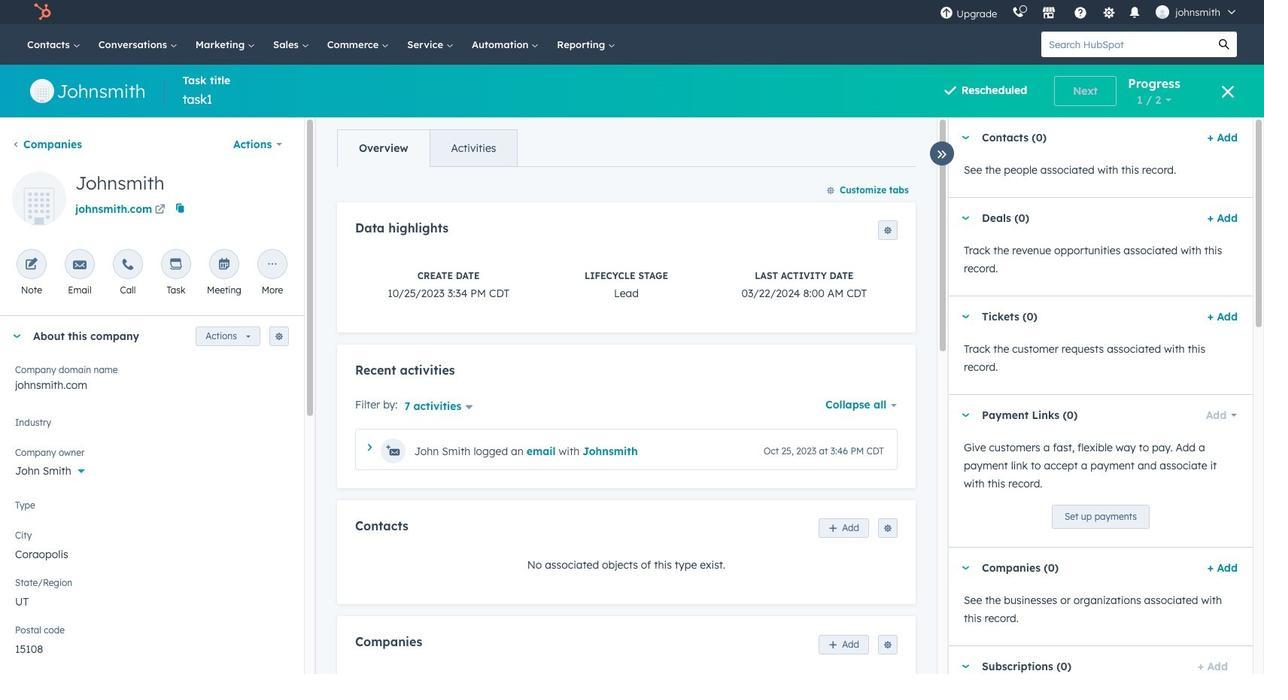Task type: describe. For each thing, give the bounding box(es) containing it.
manage card settings image
[[275, 333, 284, 342]]

john smith image
[[1156, 5, 1170, 19]]

Search HubSpot search field
[[1042, 32, 1212, 57]]

1 link opens in a new window image from the top
[[155, 202, 165, 220]]

2 link opens in a new window image from the top
[[155, 205, 165, 216]]

2 vertical spatial caret image
[[961, 566, 970, 570]]

make a phone call image
[[121, 258, 135, 272]]

create an email image
[[73, 258, 87, 272]]

create a task image
[[169, 258, 183, 272]]

1 vertical spatial caret image
[[368, 444, 372, 451]]

0 vertical spatial caret image
[[961, 414, 970, 417]]



Task type: locate. For each thing, give the bounding box(es) containing it.
link opens in a new window image
[[155, 202, 165, 220], [155, 205, 165, 216]]

schedule a meeting image
[[218, 258, 231, 272]]

close image
[[1222, 86, 1234, 98]]

None text field
[[15, 634, 289, 664]]

navigation
[[337, 129, 518, 167]]

None text field
[[15, 539, 289, 569], [15, 586, 289, 616], [15, 539, 289, 569], [15, 586, 289, 616]]

menu
[[933, 0, 1246, 24]]

marketplaces image
[[1043, 7, 1056, 20]]

create a note image
[[25, 258, 38, 272]]

caret image
[[961, 414, 970, 417], [368, 444, 372, 451], [961, 566, 970, 570]]

caret image
[[961, 136, 970, 140], [961, 216, 970, 220], [961, 315, 970, 319], [12, 335, 21, 338], [961, 665, 970, 669]]

more activities, menu pop up image
[[266, 258, 279, 272]]



Task type: vqa. For each thing, say whether or not it's contained in the screenshot.
Create a task "icon"
yes



